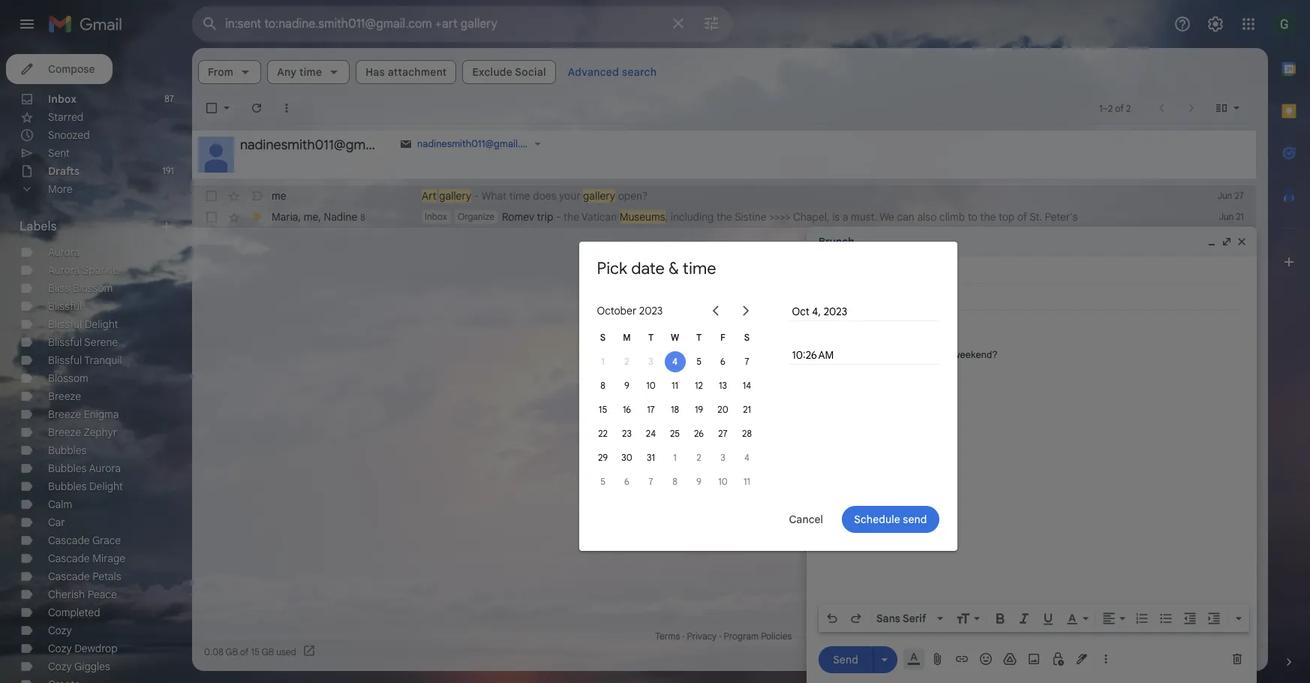 Task type: vqa. For each thing, say whether or not it's contained in the screenshot.
"7 Nov" cell at the bottom of page
yes



Task type: describe. For each thing, give the bounding box(es) containing it.
sent link
[[48, 146, 70, 160]]

1 s from the left
[[600, 332, 606, 343]]

hours
[[1203, 631, 1226, 642]]

1 the from the left
[[564, 210, 580, 224]]

1 horizontal spatial me
[[304, 210, 319, 223]]

87
[[165, 93, 174, 104]]

car
[[48, 516, 65, 529]]

more button
[[0, 180, 180, 198]]

8 oct cell
[[591, 374, 615, 398]]

1 vertical spatial delight
[[89, 480, 123, 493]]

exclude social button
[[463, 60, 556, 84]]

snoozed
[[48, 128, 90, 142]]

bubbles link
[[48, 444, 87, 457]]

calm
[[48, 498, 72, 511]]

16 oct cell
[[615, 398, 639, 422]]

terms
[[655, 631, 680, 642]]

17
[[647, 404, 655, 415]]

>>>>
[[770, 210, 791, 224]]

191
[[162, 165, 174, 176]]

1 nov cell
[[663, 446, 687, 470]]

inbox link
[[48, 92, 77, 106]]

completed link
[[48, 606, 100, 619]]

activity:
[[1161, 631, 1193, 642]]

2 t column header from the left
[[687, 326, 711, 350]]

1 cozy from the top
[[48, 624, 72, 637]]

account
[[1125, 631, 1159, 642]]

social
[[515, 65, 546, 79]]

exclude social
[[473, 65, 546, 79]]

3 bubbles from the top
[[48, 480, 87, 493]]

7 oct cell
[[735, 350, 759, 374]]

27 oct cell
[[711, 422, 735, 446]]

october 2023 row
[[591, 295, 759, 326]]

romev trip - the vatican museums , including the sistine >>>> chapel, is a must. we can  also climb to the top of st. peter's
[[502, 210, 1078, 224]]

2 cascade from the top
[[48, 552, 90, 565]]

0 vertical spatial me
[[272, 189, 286, 203]]

program
[[724, 631, 759, 642]]

nadinesmith011@gmail.com footer
[[240, 137, 409, 153]]

can
[[897, 210, 915, 224]]

Time field
[[791, 346, 938, 363]]

attachment
[[388, 65, 447, 79]]

29
[[598, 452, 608, 463]]

cozy dewdrop link
[[48, 642, 118, 655]]

6 for 6 nov cell
[[625, 476, 630, 487]]

4 for 4 oct 'cell'
[[673, 356, 678, 367]]

starred snoozed sent
[[48, 110, 90, 160]]

schedule send button
[[842, 506, 939, 533]]

blissful delight link
[[48, 318, 118, 331]]

starred
[[48, 110, 84, 124]]

t for 1st t column header from left
[[648, 332, 654, 343]]

details link
[[1216, 646, 1244, 657]]

2 · from the left
[[719, 631, 722, 642]]

advanced search options image
[[697, 8, 727, 38]]

trip
[[537, 210, 554, 224]]

2 oct cell
[[615, 350, 639, 374]]

including
[[671, 210, 714, 224]]

car link
[[48, 516, 65, 529]]

dewdrop
[[75, 642, 118, 655]]

w column header
[[663, 326, 687, 350]]

m
[[623, 332, 631, 343]]

»
[[742, 304, 749, 317]]

10 oct cell
[[639, 374, 663, 398]]

0 vertical spatial aurora
[[48, 245, 80, 259]]

art gallery - what time does your gallery open?
[[422, 189, 648, 203]]

settings image
[[1207, 15, 1225, 33]]

october
[[597, 304, 637, 317]]

of inside footer
[[240, 646, 249, 657]]

terms link
[[655, 631, 680, 642]]

14 oct cell
[[735, 374, 759, 398]]

4 oct cell
[[663, 350, 687, 374]]

28 oct cell
[[735, 422, 759, 446]]

maria , me , nadine 8
[[272, 210, 365, 223]]

1 · from the left
[[683, 631, 685, 642]]

4 blissful from the top
[[48, 354, 82, 367]]

29 oct cell
[[591, 446, 615, 470]]

cherish peace link
[[48, 588, 117, 601]]

labels navigation
[[0, 48, 192, 683]]

1 horizontal spatial nadinesmith011@gmail.com
[[417, 137, 540, 150]]

23 oct cell
[[615, 422, 639, 446]]

cozy link
[[48, 624, 72, 637]]

0.08 gb of 15 gb used
[[204, 646, 296, 657]]

m column header
[[615, 326, 639, 350]]

serene
[[84, 336, 118, 349]]

cancel
[[789, 512, 824, 526]]

15 inside cell
[[599, 404, 607, 415]]

8 nov cell
[[663, 470, 687, 494]]

20
[[718, 404, 729, 415]]

completed
[[48, 606, 100, 619]]

a
[[843, 210, 849, 224]]

1 bubbles from the top
[[48, 444, 87, 457]]

giggles
[[74, 660, 110, 673]]

8 for 8 oct cell
[[601, 380, 606, 391]]

main menu image
[[18, 15, 36, 33]]

1 s column header from the left
[[591, 326, 615, 350]]

0.08
[[204, 646, 224, 657]]

labels
[[20, 219, 57, 234]]

organize
[[458, 211, 495, 222]]

21 inside 'cell'
[[743, 404, 751, 415]]

blissful serene link
[[48, 336, 118, 349]]

12 oct cell
[[687, 374, 711, 398]]

is
[[833, 210, 840, 224]]

2 gb from the left
[[262, 646, 274, 657]]

drafts
[[48, 164, 80, 178]]

cascade mirage link
[[48, 552, 125, 565]]

date
[[631, 258, 665, 278]]

bubbles delight link
[[48, 480, 123, 493]]

time inside dialog
[[683, 258, 717, 278]]

sistine
[[735, 210, 767, 224]]

museums
[[620, 210, 665, 224]]

« button
[[708, 303, 723, 318]]

6 oct cell
[[711, 350, 735, 374]]

28
[[742, 428, 752, 439]]

time inside row
[[510, 189, 531, 203]]

«
[[712, 304, 719, 317]]

- for gallery
[[474, 189, 479, 203]]

23
[[622, 428, 632, 439]]

compose button
[[6, 54, 113, 84]]

4 nov cell
[[735, 446, 759, 470]]

what
[[482, 189, 507, 203]]

4 for the 4 nov cell
[[745, 452, 750, 463]]

17 oct cell
[[639, 398, 663, 422]]

9 oct cell
[[615, 374, 639, 398]]

11 for the 11 nov cell
[[744, 476, 751, 487]]

1 oct cell
[[591, 350, 615, 374]]

11 nov cell
[[735, 470, 759, 494]]

nadinesmith011@gmail.com main content
[[192, 48, 1269, 671]]

2 s column header from the left
[[735, 326, 759, 350]]

6 nov cell
[[615, 470, 639, 494]]

5 for '5 oct' cell
[[697, 356, 702, 367]]

Date field
[[791, 303, 938, 319]]

inbox inside labels "navigation"
[[48, 92, 77, 106]]

1 t column header from the left
[[639, 326, 663, 350]]

row containing maria
[[192, 206, 1257, 227]]

used
[[276, 646, 296, 657]]

13
[[719, 380, 727, 391]]

0 vertical spatial delight
[[85, 318, 118, 331]]

3 nov cell
[[711, 446, 735, 470]]

8 for 8 nov 'cell' at the bottom right
[[673, 476, 678, 487]]

2 s from the left
[[744, 332, 750, 343]]

22 oct cell
[[591, 422, 615, 446]]

of inside row
[[1018, 210, 1028, 224]]

3 the from the left
[[981, 210, 996, 224]]

pick date & time dialog
[[579, 241, 957, 551]]

to
[[968, 210, 978, 224]]

2 bubbles from the top
[[48, 462, 87, 475]]

privacy link
[[687, 631, 717, 642]]

cozy giggles link
[[48, 660, 110, 673]]

7 nov cell
[[639, 470, 663, 494]]

calm link
[[48, 498, 72, 511]]

chapel,
[[793, 210, 830, 224]]

&
[[669, 258, 679, 278]]

0 horizontal spatial nadinesmith011@gmail.com
[[240, 137, 409, 153]]

aurora sparkle link
[[48, 263, 118, 277]]

cascade petals link
[[48, 570, 121, 583]]

25 oct cell
[[663, 422, 687, 446]]



Task type: locate. For each thing, give the bounding box(es) containing it.
0 horizontal spatial t
[[648, 332, 654, 343]]

drafts link
[[48, 164, 80, 178]]

11 inside cell
[[744, 476, 751, 487]]

1 vertical spatial bubbles
[[48, 462, 87, 475]]

2 nov cell
[[687, 446, 711, 470]]

7 for 7 nov cell
[[649, 476, 654, 487]]

0 vertical spatial -
[[474, 189, 479, 203]]

blissful down bliss
[[48, 300, 82, 313]]

the down your
[[564, 210, 580, 224]]

2 the from the left
[[717, 210, 733, 224]]

27 inside row
[[1235, 190, 1245, 201]]

art
[[422, 189, 437, 203]]

1 horizontal spatial s column header
[[735, 326, 759, 350]]

f column header
[[711, 326, 735, 350]]

footer
[[192, 629, 1257, 659]]

1 vertical spatial 15
[[251, 646, 260, 657]]

15 oct cell
[[591, 398, 615, 422]]

10 nov cell
[[711, 470, 735, 494]]

your
[[559, 189, 581, 203]]

row
[[192, 185, 1257, 206], [192, 206, 1257, 227]]

search mail image
[[197, 11, 224, 38]]

0 vertical spatial 9
[[625, 380, 630, 391]]

2 row from the top
[[192, 206, 1257, 227]]

2 for 2 oct cell
[[625, 356, 630, 367]]

0 vertical spatial 11
[[672, 380, 679, 391]]

0 vertical spatial 2
[[625, 356, 630, 367]]

compose
[[48, 62, 95, 76]]

-
[[474, 189, 479, 203], [556, 210, 561, 224]]

grid
[[591, 326, 759, 494]]

1 horizontal spatial 8
[[601, 380, 606, 391]]

blossom link
[[48, 372, 88, 385]]

0 horizontal spatial 9
[[625, 380, 630, 391]]

0 vertical spatial inbox
[[48, 92, 77, 106]]

3 for the 3 oct cell
[[649, 356, 654, 367]]

- for trip
[[556, 210, 561, 224]]

4 left hours
[[1195, 631, 1200, 642]]

0 horizontal spatial ·
[[683, 631, 685, 642]]

4 inside last account activity: 4 hours ago details
[[1195, 631, 1200, 642]]

s column header left m
[[591, 326, 615, 350]]

10 down the 3 oct cell
[[647, 380, 656, 391]]

1 horizontal spatial -
[[556, 210, 561, 224]]

0 vertical spatial 3
[[649, 356, 654, 367]]

7 inside cell
[[745, 356, 750, 367]]

blissful down blissful delight link
[[48, 336, 82, 349]]

grid inside pick date & time dialog
[[591, 326, 759, 494]]

26 oct cell
[[687, 422, 711, 446]]

4
[[673, 356, 678, 367], [745, 452, 750, 463], [1195, 631, 1200, 642]]

5 inside '5 oct' cell
[[697, 356, 702, 367]]

0 vertical spatial 5
[[697, 356, 702, 367]]

bliss blossom link
[[48, 281, 113, 295]]

t column header
[[639, 326, 663, 350], [687, 326, 711, 350]]

time right &
[[683, 258, 717, 278]]

f
[[721, 332, 726, 343]]

schedule
[[854, 512, 901, 526]]

1 breeze from the top
[[48, 390, 81, 403]]

1 vertical spatial 6
[[625, 476, 630, 487]]

1 horizontal spatial inbox
[[425, 211, 447, 222]]

aurora down aurora link at the left top
[[48, 263, 80, 277]]

1 horizontal spatial 1
[[674, 452, 677, 463]]

1 inside cell
[[674, 452, 677, 463]]

8 inside 'cell'
[[673, 476, 678, 487]]

0 vertical spatial 1
[[601, 356, 605, 367]]

t left f
[[697, 332, 702, 343]]

0 horizontal spatial 7
[[649, 476, 654, 487]]

5 right 4 oct 'cell'
[[697, 356, 702, 367]]

gallery
[[439, 189, 472, 203], [583, 189, 616, 203]]

october 2023
[[597, 304, 663, 317]]

7 inside cell
[[649, 476, 654, 487]]

enigma
[[84, 408, 119, 421]]

21 down jun 27
[[1237, 211, 1245, 222]]

3 cascade from the top
[[48, 570, 90, 583]]

9 inside cell
[[697, 476, 702, 487]]

send
[[903, 512, 927, 526]]

5 oct cell
[[687, 350, 711, 374]]

aurora
[[48, 245, 80, 259], [48, 263, 80, 277], [89, 462, 121, 475]]

nadinesmith011@gmail.com up "what" on the left of the page
[[417, 137, 540, 150]]

21 down "14 oct" cell
[[743, 404, 751, 415]]

delight down bubbles aurora link
[[89, 480, 123, 493]]

t for second t column header
[[697, 332, 702, 343]]

1 vertical spatial 27
[[719, 428, 728, 439]]

5 for 5 nov cell
[[601, 476, 606, 487]]

1 horizontal spatial 9
[[697, 476, 702, 487]]

0 horizontal spatial 5
[[601, 476, 606, 487]]

15 left used
[[251, 646, 260, 657]]

aurora up aurora sparkle link
[[48, 245, 80, 259]]

25
[[670, 428, 680, 439]]

2 vertical spatial 8
[[673, 476, 678, 487]]

8 right nadine
[[361, 211, 365, 223]]

11 down 4 oct 'cell'
[[672, 380, 679, 391]]

15
[[599, 404, 607, 415], [251, 646, 260, 657]]

not important switch
[[249, 188, 264, 203]]

0 vertical spatial of
[[1018, 210, 1028, 224]]

delight
[[85, 318, 118, 331], [89, 480, 123, 493]]

1 down the 25 oct cell
[[674, 452, 677, 463]]

sent
[[48, 146, 70, 160]]

privacy
[[687, 631, 717, 642]]

0 horizontal spatial 4
[[673, 356, 678, 367]]

11 down the 4 nov cell
[[744, 476, 751, 487]]

30 oct cell
[[615, 446, 639, 470]]

delight up serene
[[85, 318, 118, 331]]

9 nov cell
[[687, 470, 711, 494]]

2 t from the left
[[697, 332, 702, 343]]

s left m
[[600, 332, 606, 343]]

10 for 10 oct cell
[[647, 380, 656, 391]]

20 oct cell
[[711, 398, 735, 422]]

1 vertical spatial aurora
[[48, 263, 80, 277]]

1 vertical spatial inbox
[[425, 211, 447, 222]]

0 horizontal spatial 27
[[719, 428, 728, 439]]

4 inside 'cell'
[[673, 356, 678, 367]]

3 inside cell
[[649, 356, 654, 367]]

4 down 28 oct cell in the bottom of the page
[[745, 452, 750, 463]]

time up "romev"
[[510, 189, 531, 203]]

0 vertical spatial cozy
[[48, 624, 72, 637]]

top
[[999, 210, 1015, 224]]

of right 0.08
[[240, 646, 249, 657]]

t column header left w
[[639, 326, 663, 350]]

1 horizontal spatial t
[[697, 332, 702, 343]]

2 vertical spatial 4
[[1195, 631, 1200, 642]]

0 horizontal spatial ,
[[298, 210, 301, 223]]

0 vertical spatial 10
[[647, 380, 656, 391]]

1 horizontal spatial 11
[[744, 476, 751, 487]]

bubbles aurora link
[[48, 462, 121, 475]]

4 down w column header
[[673, 356, 678, 367]]

nadinesmith011@gmail.com
[[240, 137, 409, 153], [417, 137, 540, 150]]

24
[[646, 428, 656, 439]]

inbox inside row
[[425, 211, 447, 222]]

3 breeze from the top
[[48, 426, 81, 439]]

bubbles down breeze zephyr 'link'
[[48, 444, 87, 457]]

me right maria
[[304, 210, 319, 223]]

2 vertical spatial aurora
[[89, 462, 121, 475]]

0 horizontal spatial -
[[474, 189, 479, 203]]

15 inside nadinesmith011@gmail.com main content
[[251, 646, 260, 657]]

footer containing terms
[[192, 629, 1257, 659]]

pick
[[597, 258, 628, 278]]

vatican
[[582, 210, 617, 224]]

time
[[510, 189, 531, 203], [683, 258, 717, 278]]

2 down m column header at left
[[625, 356, 630, 367]]

31
[[647, 452, 655, 463]]

gb left used
[[262, 646, 274, 657]]

1 vertical spatial 1
[[674, 452, 677, 463]]

3 cozy from the top
[[48, 660, 72, 673]]

9 down 2 nov cell
[[697, 476, 702, 487]]

0 vertical spatial time
[[510, 189, 531, 203]]

0 horizontal spatial 2
[[625, 356, 630, 367]]

advanced search
[[568, 65, 657, 79]]

1 horizontal spatial time
[[683, 258, 717, 278]]

2 horizontal spatial ,
[[665, 210, 668, 224]]

3 right 2 oct cell
[[649, 356, 654, 367]]

11 oct cell
[[663, 374, 687, 398]]

1 vertical spatial 2
[[697, 452, 702, 463]]

1 horizontal spatial ,
[[319, 210, 321, 223]]

1 vertical spatial cozy
[[48, 642, 72, 655]]

of
[[1018, 210, 1028, 224], [240, 646, 249, 657]]

3 oct cell
[[639, 350, 663, 374]]

27 down 20 oct cell
[[719, 428, 728, 439]]

13 oct cell
[[711, 374, 735, 398]]

1 left 2 oct cell
[[601, 356, 605, 367]]

cozy down the cozy dewdrop link
[[48, 660, 72, 673]]

1 for 1 nov cell
[[674, 452, 677, 463]]

row up &
[[192, 206, 1257, 227]]

refresh image
[[249, 101, 264, 116]]

breeze down blossom link
[[48, 390, 81, 403]]

tab list
[[1269, 48, 1311, 629]]

blossom down sparkle
[[72, 281, 113, 295]]

21 oct cell
[[735, 398, 759, 422]]

6 down f column header
[[721, 356, 726, 367]]

1 blissful from the top
[[48, 300, 82, 313]]

» button
[[738, 303, 753, 318]]

1 horizontal spatial 10
[[719, 476, 728, 487]]

11 inside cell
[[672, 380, 679, 391]]

0 vertical spatial blossom
[[72, 281, 113, 295]]

0 horizontal spatial 6
[[625, 476, 630, 487]]

10
[[647, 380, 656, 391], [719, 476, 728, 487]]

jun 27
[[1218, 190, 1245, 201]]

· right privacy
[[719, 631, 722, 642]]

breeze up bubbles link
[[48, 426, 81, 439]]

cascade down car
[[48, 534, 90, 547]]

1 horizontal spatial 6
[[721, 356, 726, 367]]

labels heading
[[20, 219, 159, 234]]

petals
[[92, 570, 121, 583]]

0 vertical spatial jun
[[1218, 190, 1233, 201]]

14
[[743, 380, 752, 391]]

5 down 29 oct cell
[[601, 476, 606, 487]]

aurora up bubbles delight link
[[89, 462, 121, 475]]

1 horizontal spatial 27
[[1235, 190, 1245, 201]]

blissful down blissful link
[[48, 318, 82, 331]]

breeze down 'breeze' link
[[48, 408, 81, 421]]

1 gb from the left
[[226, 646, 238, 657]]

1 vertical spatial 9
[[697, 476, 702, 487]]

5 nov cell
[[591, 470, 615, 494]]

27
[[1235, 190, 1245, 201], [719, 428, 728, 439]]

27 inside cell
[[719, 428, 728, 439]]

9 down 2 oct cell
[[625, 380, 630, 391]]

2 horizontal spatial 8
[[673, 476, 678, 487]]

the right to
[[981, 210, 996, 224]]

inbox down art
[[425, 211, 447, 222]]

10 for the '10 nov' cell
[[719, 476, 728, 487]]

toggle split pane mode image
[[1215, 101, 1230, 116]]

last
[[1105, 631, 1123, 642]]

cozy
[[48, 624, 72, 637], [48, 642, 72, 655], [48, 660, 72, 673]]

5 inside 5 nov cell
[[601, 476, 606, 487]]

bubbles up calm
[[48, 480, 87, 493]]

follow link to manage storage image
[[302, 644, 317, 659]]

of left st.
[[1018, 210, 1028, 224]]

3 blissful from the top
[[48, 336, 82, 349]]

2 down 26 oct cell
[[697, 452, 702, 463]]

gallery up vatican
[[583, 189, 616, 203]]

15 down 8 oct cell
[[599, 404, 607, 415]]

footer inside nadinesmith011@gmail.com main content
[[192, 629, 1257, 659]]

does
[[533, 189, 557, 203]]

the left sistine on the top right
[[717, 210, 733, 224]]

0 horizontal spatial s column header
[[591, 326, 615, 350]]

0 horizontal spatial inbox
[[48, 92, 77, 106]]

1 horizontal spatial 2
[[697, 452, 702, 463]]

gb right 0.08
[[226, 646, 238, 657]]

snoozed link
[[48, 128, 90, 142]]

jun up jun 21 at the right of the page
[[1218, 190, 1233, 201]]

s column header right f
[[735, 326, 759, 350]]

4 inside cell
[[745, 452, 750, 463]]

31 oct cell
[[639, 446, 663, 470]]

inbox up starred
[[48, 92, 77, 106]]

nadinesmith011@gmail.com up maria , me , nadine 8
[[240, 137, 409, 153]]

2 cozy from the top
[[48, 642, 72, 655]]

grace
[[92, 534, 121, 547]]

7
[[745, 356, 750, 367], [649, 476, 654, 487]]

2 breeze from the top
[[48, 408, 81, 421]]

9
[[625, 380, 630, 391], [697, 476, 702, 487]]

1 vertical spatial 3
[[721, 452, 726, 463]]

cascade grace link
[[48, 534, 121, 547]]

must.
[[851, 210, 878, 224]]

5
[[697, 356, 702, 367], [601, 476, 606, 487]]

blissful link
[[48, 300, 82, 313]]

0 horizontal spatial the
[[564, 210, 580, 224]]

terms · privacy · program policies
[[655, 631, 792, 642]]

has attachment
[[366, 65, 447, 79]]

1 gallery from the left
[[439, 189, 472, 203]]

7 up 14
[[745, 356, 750, 367]]

2 horizontal spatial 4
[[1195, 631, 1200, 642]]

30
[[622, 452, 633, 463]]

7 for 7 oct cell
[[745, 356, 750, 367]]

0 horizontal spatial 11
[[672, 380, 679, 391]]

cascade down cascade grace link
[[48, 552, 90, 565]]

- right trip
[[556, 210, 561, 224]]

1 row from the top
[[192, 185, 1257, 206]]

me up maria
[[272, 189, 286, 203]]

0 vertical spatial 15
[[599, 404, 607, 415]]

1 for 1 oct cell
[[601, 356, 605, 367]]

10 down 3 nov cell
[[719, 476, 728, 487]]

jun for jun 27
[[1218, 190, 1233, 201]]

1 horizontal spatial 4
[[745, 452, 750, 463]]

jun for jun 21
[[1219, 211, 1234, 222]]

1 horizontal spatial 7
[[745, 356, 750, 367]]

0 horizontal spatial me
[[272, 189, 286, 203]]

21 inside row
[[1237, 211, 1245, 222]]

1 t from the left
[[648, 332, 654, 343]]

0 horizontal spatial 8
[[361, 211, 365, 223]]

0 horizontal spatial 15
[[251, 646, 260, 657]]

jun down jun 27
[[1219, 211, 1234, 222]]

8 inside maria , me , nadine 8
[[361, 211, 365, 223]]

0 vertical spatial breeze
[[48, 390, 81, 403]]

8 inside cell
[[601, 380, 606, 391]]

2 vertical spatial cozy
[[48, 660, 72, 673]]

2 for 2 nov cell
[[697, 452, 702, 463]]

cozy down completed
[[48, 624, 72, 637]]

jun 21
[[1219, 211, 1245, 222]]

2 gallery from the left
[[583, 189, 616, 203]]

8 down 1 oct cell
[[601, 380, 606, 391]]

bubbles down bubbles link
[[48, 462, 87, 475]]

2 horizontal spatial the
[[981, 210, 996, 224]]

3 down 27 oct cell
[[721, 452, 726, 463]]

0 vertical spatial 8
[[361, 211, 365, 223]]

0 horizontal spatial 21
[[743, 404, 751, 415]]

7 down 31 oct cell on the bottom
[[649, 476, 654, 487]]

11 for 11 oct cell
[[672, 380, 679, 391]]

details
[[1216, 646, 1244, 657]]

has
[[366, 65, 385, 79]]

6 for 6 oct cell
[[721, 356, 726, 367]]

gallery right art
[[439, 189, 472, 203]]

1 vertical spatial 11
[[744, 476, 751, 487]]

t right m
[[648, 332, 654, 343]]

1 horizontal spatial 15
[[599, 404, 607, 415]]

3 for 3 nov cell
[[721, 452, 726, 463]]

row containing me
[[192, 185, 1257, 206]]

1 vertical spatial jun
[[1219, 211, 1234, 222]]

9 for 9 nov cell
[[697, 476, 702, 487]]

s right f
[[744, 332, 750, 343]]

1 vertical spatial 21
[[743, 404, 751, 415]]

breeze zephyr link
[[48, 426, 117, 439]]

aurora aurora sparkle bliss blossom blissful blissful delight blissful serene blissful tranquil blossom breeze breeze enigma breeze zephyr bubbles bubbles aurora bubbles delight calm car cascade grace cascade mirage cascade petals cherish peace completed cozy cozy dewdrop cozy giggles
[[48, 245, 125, 673]]

26
[[694, 428, 704, 439]]

row up sistine on the top right
[[192, 185, 1257, 206]]

1 horizontal spatial t column header
[[687, 326, 711, 350]]

· right terms link
[[683, 631, 685, 642]]

1 cascade from the top
[[48, 534, 90, 547]]

we
[[880, 210, 895, 224]]

1 vertical spatial cascade
[[48, 552, 90, 565]]

16
[[623, 404, 631, 415]]

1 vertical spatial blossom
[[48, 372, 88, 385]]

·
[[683, 631, 685, 642], [719, 631, 722, 642]]

18
[[671, 404, 679, 415]]

important mainly because you often read messages with this label. switch
[[249, 209, 264, 224]]

1 horizontal spatial 21
[[1237, 211, 1245, 222]]

19 oct cell
[[687, 398, 711, 422]]

9 for 9 oct "cell"
[[625, 380, 630, 391]]

1 horizontal spatial 3
[[721, 452, 726, 463]]

1 vertical spatial breeze
[[48, 408, 81, 421]]

0 horizontal spatial gallery
[[439, 189, 472, 203]]

2 blissful from the top
[[48, 318, 82, 331]]

1 vertical spatial 5
[[601, 476, 606, 487]]

cascade up cherish
[[48, 570, 90, 583]]

1 vertical spatial 4
[[745, 452, 750, 463]]

clear search image
[[664, 8, 694, 38]]

1 vertical spatial time
[[683, 258, 717, 278]]

blissful up blossom link
[[48, 354, 82, 367]]

1 vertical spatial of
[[240, 646, 249, 657]]

t column header left f
[[687, 326, 711, 350]]

0 horizontal spatial 1
[[601, 356, 605, 367]]

1 horizontal spatial s
[[744, 332, 750, 343]]

peter's
[[1045, 210, 1078, 224]]

1 horizontal spatial gallery
[[583, 189, 616, 203]]

18 oct cell
[[663, 398, 687, 422]]

27 up jun 21 at the right of the page
[[1235, 190, 1245, 201]]

9 inside "cell"
[[625, 380, 630, 391]]

6 down 30 oct cell
[[625, 476, 630, 487]]

s column header
[[591, 326, 615, 350], [735, 326, 759, 350]]

1 inside cell
[[601, 356, 605, 367]]

mirage
[[92, 552, 125, 565]]

pick date & time heading
[[597, 258, 717, 278]]

blossom up 'breeze' link
[[48, 372, 88, 385]]

pick date & time
[[597, 258, 717, 278]]

cherish
[[48, 588, 85, 601]]

24 oct cell
[[639, 422, 663, 446]]

bliss
[[48, 281, 70, 295]]

None search field
[[192, 6, 733, 42]]

3 inside cell
[[721, 452, 726, 463]]

last account activity: 4 hours ago details
[[1105, 631, 1244, 657]]

19
[[695, 404, 703, 415]]

- left "what" on the left of the page
[[474, 189, 479, 203]]

grid containing s
[[591, 326, 759, 494]]

2 vertical spatial bubbles
[[48, 480, 87, 493]]

8 down 1 nov cell
[[673, 476, 678, 487]]

0 horizontal spatial gb
[[226, 646, 238, 657]]

cascade
[[48, 534, 90, 547], [48, 552, 90, 565], [48, 570, 90, 583]]

1 vertical spatial me
[[304, 210, 319, 223]]

0 vertical spatial cascade
[[48, 534, 90, 547]]

cozy down cozy link
[[48, 642, 72, 655]]

starred link
[[48, 110, 84, 124]]

climb
[[940, 210, 966, 224]]



